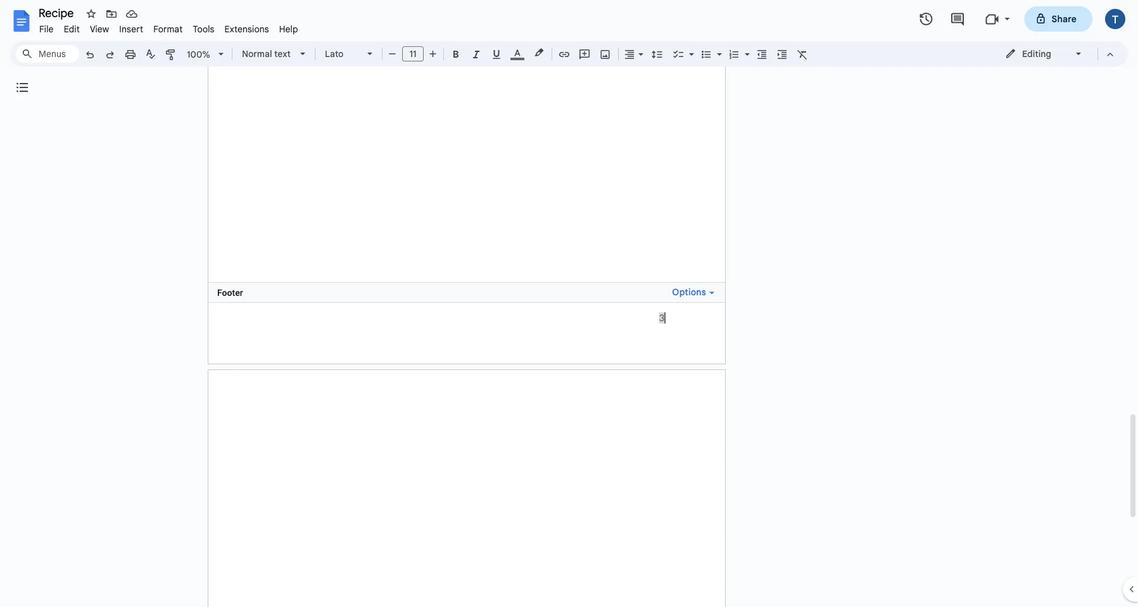 Task type: locate. For each thing, give the bounding box(es) containing it.
options
[[673, 287, 707, 298]]

options button
[[668, 284, 719, 301]]

mode and view toolbar
[[996, 41, 1121, 67]]

Zoom text field
[[184, 46, 214, 63]]

numbered list menu image
[[742, 46, 750, 50]]

Star checkbox
[[82, 5, 100, 23]]

file
[[39, 23, 54, 35]]

application
[[0, 0, 1139, 607]]

view
[[90, 23, 109, 35]]

format menu item
[[148, 22, 188, 36]]

edit
[[64, 23, 80, 35]]

edit menu item
[[59, 22, 85, 36]]

extensions menu item
[[220, 22, 274, 36]]

view menu item
[[85, 22, 114, 36]]

lato
[[325, 48, 344, 59]]

share button
[[1025, 6, 1093, 32]]

menu bar containing file
[[34, 16, 303, 37]]

share
[[1052, 13, 1077, 24]]

normal
[[242, 48, 272, 59]]

help
[[279, 23, 298, 35]]

application containing share
[[0, 0, 1139, 607]]

menu bar
[[34, 16, 303, 37]]

insert menu item
[[114, 22, 148, 36]]

Rename text field
[[34, 5, 81, 20]]



Task type: describe. For each thing, give the bounding box(es) containing it.
menu bar banner
[[0, 0, 1139, 607]]

main toolbar
[[79, 0, 813, 492]]

insert image image
[[599, 45, 613, 63]]

normal text
[[242, 48, 291, 59]]

checklist menu image
[[686, 46, 695, 50]]

menu bar inside menu bar banner
[[34, 16, 303, 37]]

tools
[[193, 23, 215, 35]]

highlight color image
[[532, 45, 546, 60]]

Menus field
[[16, 45, 79, 63]]

extensions
[[225, 23, 269, 35]]

line & paragraph spacing image
[[651, 45, 665, 63]]

file menu item
[[34, 22, 59, 36]]

editing button
[[997, 44, 1093, 63]]

tools menu item
[[188, 22, 220, 36]]

text
[[274, 48, 291, 59]]

footer
[[217, 287, 243, 298]]

Font size text field
[[403, 46, 423, 61]]

Font size field
[[402, 46, 429, 62]]

format
[[153, 23, 183, 35]]

help menu item
[[274, 22, 303, 36]]

editing
[[1023, 48, 1052, 59]]

font list. lato selected. option
[[325, 45, 360, 63]]

insert
[[119, 23, 143, 35]]

text color image
[[511, 45, 525, 60]]

styles list. normal text selected. option
[[242, 45, 293, 63]]

Zoom field
[[182, 45, 229, 64]]



Task type: vqa. For each thing, say whether or not it's contained in the screenshot.
the right Slide
no



